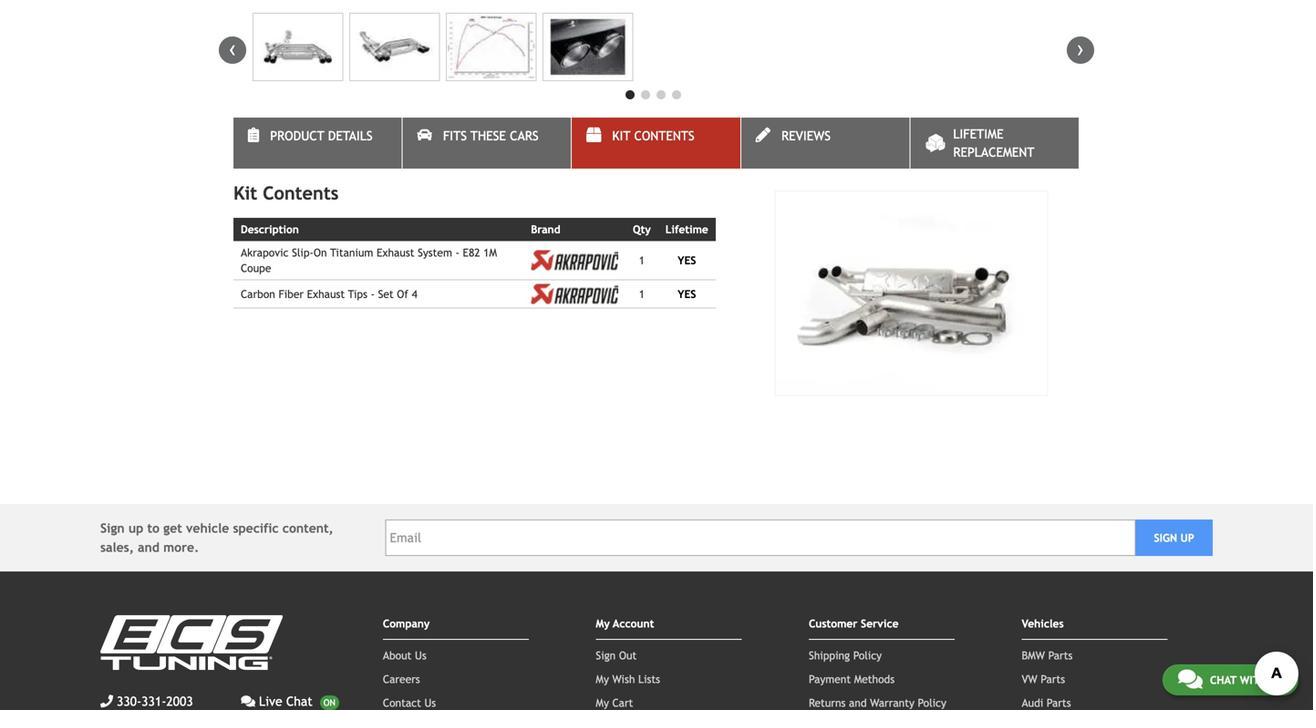 Task type: locate. For each thing, give the bounding box(es) containing it.
0 horizontal spatial policy
[[853, 650, 882, 662]]

1 horizontal spatial policy
[[918, 697, 947, 710]]

1 vertical spatial parts
[[1041, 673, 1065, 686]]

us right contact
[[425, 697, 436, 710]]

kit contents
[[612, 129, 695, 143], [233, 183, 339, 204]]

- inside the akrapovic slip-on titanium exhaust system - e82 1m coupe
[[456, 246, 460, 259]]

1 vertical spatial 1
[[639, 288, 645, 301]]

parts right vw
[[1041, 673, 1065, 686]]

vw parts link
[[1022, 673, 1065, 686]]

live
[[259, 695, 282, 709]]

bmw
[[1022, 650, 1045, 662]]

1 vertical spatial -
[[371, 288, 375, 301]]

1 vertical spatial and
[[849, 697, 867, 710]]

0 vertical spatial us
[[415, 650, 427, 662]]

1m
[[484, 246, 497, 259]]

my left 'account'
[[596, 618, 610, 630]]

and down to
[[138, 541, 160, 555]]

audi
[[1022, 697, 1044, 710]]

0 horizontal spatial and
[[138, 541, 160, 555]]

up for sign up to get vehicle specific content, sales, and more.
[[128, 521, 143, 536]]

out
[[619, 650, 637, 662]]

1 vertical spatial akrapovic - corporate logo image
[[531, 284, 618, 304]]

product
[[270, 129, 324, 143]]

akrapovic slip-on titanium exhaust system - e82 1m coupe
[[241, 246, 497, 274]]

reviews link
[[741, 118, 910, 169]]

1 horizontal spatial kit
[[612, 129, 631, 143]]

my for my wish lists
[[596, 673, 609, 686]]

comments image left the live at the left bottom of page
[[241, 696, 255, 708]]

up inside sign up to get vehicle specific content, sales, and more.
[[128, 521, 143, 536]]

lifetime right "qty"
[[666, 223, 708, 236]]

exhaust left the tips
[[307, 288, 345, 301]]

0 vertical spatial comments image
[[1178, 669, 1203, 690]]

0 vertical spatial kit contents
[[612, 129, 695, 143]]

live chat
[[259, 695, 313, 709]]

2 vertical spatial parts
[[1047, 697, 1071, 710]]

us for about us
[[415, 650, 427, 662]]

and
[[138, 541, 160, 555], [849, 697, 867, 710]]

lifetime inside lifetime replacement
[[953, 127, 1004, 142]]

0 vertical spatial chat
[[1210, 674, 1237, 687]]

0 vertical spatial lifetime
[[953, 127, 1004, 142]]

contact us link
[[383, 697, 436, 710]]

sign inside button
[[1154, 532, 1177, 545]]

comments image
[[1178, 669, 1203, 690], [241, 696, 255, 708]]

4 es#3410632 - m-bm/t/4hkt - akrapovic slip-on titanium exhaust system - carbon fiber tips - light-weight titanium exhaust with a wonderful growl! - akrapovic - bmw image from the left
[[543, 13, 633, 81]]

parts right bmw
[[1048, 650, 1073, 662]]

warranty
[[870, 697, 915, 710]]

payment methods link
[[809, 673, 895, 686]]

0 vertical spatial -
[[456, 246, 460, 259]]

chat left with
[[1210, 674, 1237, 687]]

0 vertical spatial 1
[[639, 254, 645, 267]]

get
[[163, 521, 182, 536]]

0 horizontal spatial kit
[[233, 183, 257, 204]]

customer service
[[809, 618, 899, 630]]

exhaust left system
[[377, 246, 415, 259]]

1 horizontal spatial sign
[[596, 650, 616, 662]]

sign out link
[[596, 650, 637, 662]]

0 vertical spatial yes
[[678, 254, 696, 267]]

1 my from the top
[[596, 618, 610, 630]]

2 horizontal spatial sign
[[1154, 532, 1177, 545]]

system
[[418, 246, 452, 259]]

1 akrapovic - corporate logo image from the top
[[531, 250, 618, 270]]

0 horizontal spatial lifetime
[[666, 223, 708, 236]]

1 vertical spatial policy
[[918, 697, 947, 710]]

1 vertical spatial yes
[[678, 288, 696, 301]]

us
[[415, 650, 427, 662], [1270, 674, 1283, 687], [425, 697, 436, 710]]

careers link
[[383, 673, 420, 686]]

0 vertical spatial parts
[[1048, 650, 1073, 662]]

0 vertical spatial contents
[[634, 129, 695, 143]]

policy right warranty
[[918, 697, 947, 710]]

1 horizontal spatial lifetime
[[953, 127, 1004, 142]]

policy up methods
[[853, 650, 882, 662]]

my wish lists link
[[596, 673, 660, 686]]

es#3410632 - m-bm/t/4hkt - akrapovic slip-on titanium exhaust system - carbon fiber tips - light-weight titanium exhaust with a wonderful growl! - akrapovic - bmw image
[[253, 13, 343, 81], [349, 13, 440, 81], [446, 13, 537, 81], [543, 13, 633, 81]]

on
[[314, 246, 327, 259]]

0 horizontal spatial chat
[[286, 695, 313, 709]]

-
[[456, 246, 460, 259], [371, 288, 375, 301]]

2 es#3410632 - m-bm/t/4hkt - akrapovic slip-on titanium exhaust system - carbon fiber tips - light-weight titanium exhaust with a wonderful growl! - akrapovic - bmw image from the left
[[349, 13, 440, 81]]

live chat link
[[241, 692, 339, 710]]

2 1 from the top
[[639, 288, 645, 301]]

product details link
[[233, 118, 402, 169]]

exhaust inside the akrapovic slip-on titanium exhaust system - e82 1m coupe
[[377, 246, 415, 259]]

2 vertical spatial us
[[425, 697, 436, 710]]

payment methods
[[809, 673, 895, 686]]

1 vertical spatial lifetime
[[666, 223, 708, 236]]

0 vertical spatial and
[[138, 541, 160, 555]]

chat
[[1210, 674, 1237, 687], [286, 695, 313, 709]]

policy
[[853, 650, 882, 662], [918, 697, 947, 710]]

kit
[[612, 129, 631, 143], [233, 183, 257, 204]]

sign inside sign up to get vehicle specific content, sales, and more.
[[100, 521, 125, 536]]

0 vertical spatial kit
[[612, 129, 631, 143]]

0 horizontal spatial sign
[[100, 521, 125, 536]]

chat right the live at the left bottom of page
[[286, 695, 313, 709]]

about
[[383, 650, 412, 662]]

returns and warranty policy
[[809, 697, 947, 710]]

1 vertical spatial chat
[[286, 695, 313, 709]]

comments image inside chat with us link
[[1178, 669, 1203, 690]]

lifetime
[[953, 127, 1004, 142], [666, 223, 708, 236]]

lifetime replacement link
[[911, 118, 1079, 169]]

my left cart
[[596, 697, 609, 710]]

3 my from the top
[[596, 697, 609, 710]]

1 horizontal spatial comments image
[[1178, 669, 1203, 690]]

1 horizontal spatial up
[[1181, 532, 1195, 545]]

1 horizontal spatial exhaust
[[377, 246, 415, 259]]

sign
[[100, 521, 125, 536], [1154, 532, 1177, 545], [596, 650, 616, 662]]

up inside sign up button
[[1181, 532, 1195, 545]]

1 vertical spatial my
[[596, 673, 609, 686]]

0 horizontal spatial contents
[[263, 183, 339, 204]]

331-
[[142, 695, 166, 709]]

yes
[[678, 254, 696, 267], [678, 288, 696, 301]]

2 my from the top
[[596, 673, 609, 686]]

0 vertical spatial akrapovic - corporate logo image
[[531, 250, 618, 270]]

wish
[[612, 673, 635, 686]]

us for contact us
[[425, 697, 436, 710]]

1 es#3410632 - m-bm/t/4hkt - akrapovic slip-on titanium exhaust system - carbon fiber tips - light-weight titanium exhaust with a wonderful growl! - akrapovic - bmw image from the left
[[253, 13, 343, 81]]

my left wish
[[596, 673, 609, 686]]

- left e82
[[456, 246, 460, 259]]

description
[[241, 223, 299, 236]]

and inside sign up to get vehicle specific content, sales, and more.
[[138, 541, 160, 555]]

1 vertical spatial kit contents
[[233, 183, 339, 204]]

comments image inside live chat 'link'
[[241, 696, 255, 708]]

lifetime up 'replacement'
[[953, 127, 1004, 142]]

1 horizontal spatial kit contents
[[612, 129, 695, 143]]

parts for bmw parts
[[1048, 650, 1073, 662]]

kit inside kit contents link
[[612, 129, 631, 143]]

2 akrapovic - corporate logo image from the top
[[531, 284, 618, 304]]

‹ link
[[219, 37, 246, 64]]

0 horizontal spatial exhaust
[[307, 288, 345, 301]]

0 vertical spatial my
[[596, 618, 610, 630]]

1 horizontal spatial contents
[[634, 129, 695, 143]]

fiber
[[279, 288, 304, 301]]

parts
[[1048, 650, 1073, 662], [1041, 673, 1065, 686], [1047, 697, 1071, 710]]

akrapovic - corporate logo image
[[531, 250, 618, 270], [531, 284, 618, 304]]

1 horizontal spatial -
[[456, 246, 460, 259]]

0 horizontal spatial kit contents
[[233, 183, 339, 204]]

about us link
[[383, 650, 427, 662]]

sign up
[[1154, 532, 1195, 545]]

1 yes from the top
[[678, 254, 696, 267]]

comments image left chat with us in the bottom right of the page
[[1178, 669, 1203, 690]]

akrapovic
[[241, 246, 289, 259]]

us right about
[[415, 650, 427, 662]]

comments image for chat
[[1178, 669, 1203, 690]]

to
[[147, 521, 160, 536]]

0 horizontal spatial comments image
[[241, 696, 255, 708]]

1 vertical spatial us
[[1270, 674, 1283, 687]]

us right with
[[1270, 674, 1283, 687]]

1 horizontal spatial and
[[849, 697, 867, 710]]

parts right audi at bottom right
[[1047, 697, 1071, 710]]

cars
[[510, 129, 539, 143]]

1 vertical spatial comments image
[[241, 696, 255, 708]]

and down payment methods
[[849, 697, 867, 710]]

ecs tuning image
[[100, 616, 283, 671]]

1
[[639, 254, 645, 267], [639, 288, 645, 301]]

my for my account
[[596, 618, 610, 630]]

careers
[[383, 673, 420, 686]]

›
[[1077, 37, 1084, 61]]

these
[[471, 129, 506, 143]]

sales,
[[100, 541, 134, 555]]

2 yes from the top
[[678, 288, 696, 301]]

0 vertical spatial policy
[[853, 650, 882, 662]]

2 vertical spatial my
[[596, 697, 609, 710]]

1 vertical spatial contents
[[263, 183, 339, 204]]

1 vertical spatial exhaust
[[307, 288, 345, 301]]

1 for carbon fiber exhaust tips - set of 4
[[639, 288, 645, 301]]

- left set
[[371, 288, 375, 301]]

product details
[[270, 129, 373, 143]]

fits these cars
[[443, 129, 539, 143]]

3 es#3410632 - m-bm/t/4hkt - akrapovic slip-on titanium exhaust system - carbon fiber tips - light-weight titanium exhaust with a wonderful growl! - akrapovic - bmw image from the left
[[446, 13, 537, 81]]

0 vertical spatial exhaust
[[377, 246, 415, 259]]

1 1 from the top
[[639, 254, 645, 267]]

0 horizontal spatial up
[[128, 521, 143, 536]]

contents
[[634, 129, 695, 143], [263, 183, 339, 204]]



Task type: describe. For each thing, give the bounding box(es) containing it.
chat with us link
[[1163, 665, 1299, 696]]

carbon
[[241, 288, 275, 301]]

brand
[[531, 223, 561, 236]]

shipping
[[809, 650, 850, 662]]

my wish lists
[[596, 673, 660, 686]]

returns and warranty policy link
[[809, 697, 947, 710]]

up for sign up
[[1181, 532, 1195, 545]]

330-
[[117, 695, 142, 709]]

account
[[613, 618, 654, 630]]

audi parts link
[[1022, 697, 1071, 710]]

1 vertical spatial kit
[[233, 183, 257, 204]]

kit contents inside kit contents link
[[612, 129, 695, 143]]

es#3031735 - tms4781 - akrapovic slip-on titanium exhaust system - e82 1m coupe - akrapovic - bmw image
[[775, 191, 1048, 396]]

audi parts
[[1022, 697, 1071, 710]]

details
[[328, 129, 373, 143]]

vehicles
[[1022, 618, 1064, 630]]

fits
[[443, 129, 467, 143]]

comments image for live
[[241, 696, 255, 708]]

my cart
[[596, 697, 633, 710]]

kit contents link
[[572, 118, 740, 169]]

payment
[[809, 673, 851, 686]]

akrapovic - corporate logo image for carbon fiber exhaust tips - set of 4
[[531, 284, 618, 304]]

tips
[[348, 288, 368, 301]]

carbon fiber exhaust tips - set of 4
[[241, 288, 417, 301]]

with
[[1240, 674, 1267, 687]]

set
[[378, 288, 394, 301]]

bmw parts link
[[1022, 650, 1073, 662]]

4
[[412, 288, 417, 301]]

my for my cart
[[596, 697, 609, 710]]

slip-
[[292, 246, 314, 259]]

330-331-2003 link
[[100, 692, 193, 710]]

330-331-2003
[[117, 695, 193, 709]]

chat inside 'link'
[[286, 695, 313, 709]]

Email email field
[[385, 520, 1136, 557]]

1 horizontal spatial chat
[[1210, 674, 1237, 687]]

yes for akrapovic slip-on titanium exhaust system - e82 1m coupe
[[678, 254, 696, 267]]

sign for sign out
[[596, 650, 616, 662]]

lifetime replacement
[[953, 127, 1035, 160]]

› link
[[1067, 37, 1094, 64]]

vehicle
[[186, 521, 229, 536]]

service
[[861, 618, 899, 630]]

about us
[[383, 650, 427, 662]]

sign up button
[[1136, 520, 1213, 557]]

1 for akrapovic slip-on titanium exhaust system - e82 1m coupe
[[639, 254, 645, 267]]

contact
[[383, 697, 421, 710]]

contents inside kit contents link
[[634, 129, 695, 143]]

my account
[[596, 618, 654, 630]]

lists
[[638, 673, 660, 686]]

sign for sign up to get vehicle specific content, sales, and more.
[[100, 521, 125, 536]]

lifetime for lifetime replacement
[[953, 127, 1004, 142]]

shipping policy
[[809, 650, 882, 662]]

customer
[[809, 618, 858, 630]]

chat with us
[[1210, 674, 1283, 687]]

fits these cars link
[[403, 118, 571, 169]]

parts for audi parts
[[1047, 697, 1071, 710]]

phone image
[[100, 696, 113, 708]]

company
[[383, 618, 430, 630]]

my cart link
[[596, 697, 633, 710]]

vw
[[1022, 673, 1038, 686]]

yes for carbon fiber exhaust tips - set of 4
[[678, 288, 696, 301]]

e82
[[463, 246, 480, 259]]

akrapovic - corporate logo image for akrapovic slip-on titanium exhaust system - e82 1m coupe
[[531, 250, 618, 270]]

bmw parts
[[1022, 650, 1073, 662]]

vw parts
[[1022, 673, 1065, 686]]

shipping policy link
[[809, 650, 882, 662]]

coupe
[[241, 262, 271, 274]]

more.
[[163, 541, 199, 555]]

sign out
[[596, 650, 637, 662]]

reviews
[[782, 129, 831, 143]]

returns
[[809, 697, 846, 710]]

contact us
[[383, 697, 436, 710]]

methods
[[854, 673, 895, 686]]

‹
[[229, 37, 236, 61]]

2003
[[166, 695, 193, 709]]

content,
[[283, 521, 334, 536]]

sign up to get vehicle specific content, sales, and more.
[[100, 521, 334, 555]]

0 horizontal spatial -
[[371, 288, 375, 301]]

cart
[[612, 697, 633, 710]]

qty
[[633, 223, 651, 236]]

titanium
[[330, 246, 373, 259]]

parts for vw parts
[[1041, 673, 1065, 686]]

of
[[397, 288, 408, 301]]

specific
[[233, 521, 279, 536]]

sign for sign up
[[1154, 532, 1177, 545]]

lifetime for lifetime
[[666, 223, 708, 236]]

replacement
[[953, 145, 1035, 160]]



Task type: vqa. For each thing, say whether or not it's contained in the screenshot.


